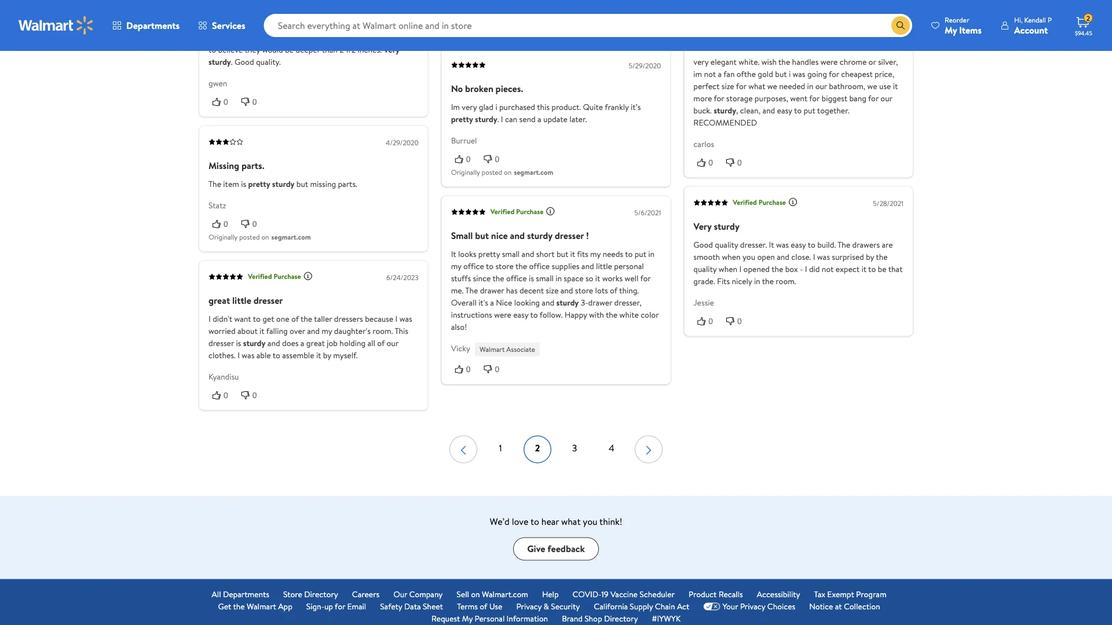 Task type: vqa. For each thing, say whether or not it's contained in the screenshot.
STARS
no



Task type: locate. For each thing, give the bounding box(es) containing it.
the right wish
[[779, 56, 791, 68]]

verified
[[248, 11, 272, 21], [733, 15, 757, 25], [733, 198, 757, 208], [491, 207, 515, 217], [248, 272, 272, 282]]

.
[[231, 56, 233, 68], [498, 114, 499, 125]]

when right smooth
[[722, 252, 741, 263]]

broken
[[465, 82, 494, 95]]

0 vertical spatial room.
[[776, 276, 797, 287]]

drawers for the
[[853, 239, 880, 251]]

1 horizontal spatial drawers
[[853, 239, 880, 251]]

0 vertical spatial originally posted on segmart.com
[[451, 167, 554, 177]]

1 horizontal spatial verified purchase information image
[[546, 207, 555, 216]]

reorder
[[945, 15, 970, 25]]

1 horizontal spatial parts.
[[338, 179, 358, 190]]

1 vertical spatial 2
[[340, 44, 344, 55]]

1 horizontal spatial departments
[[223, 589, 269, 601]]

program
[[857, 589, 887, 601]]

drawers inside way smaller than i thought. the face of the drawers led me to believe they would be deeper than 2 1/2 inches.
[[360, 32, 388, 43]]

0 vertical spatial small
[[502, 249, 520, 260]]

information
[[507, 614, 548, 625]]

able
[[257, 350, 271, 361]]

1 horizontal spatial we
[[868, 81, 878, 92]]

verified for great little dresser
[[248, 272, 272, 282]]

put up personal
[[635, 249, 647, 260]]

1 horizontal spatial size
[[722, 81, 735, 92]]

0 horizontal spatial posted
[[239, 232, 260, 242]]

posted
[[482, 167, 503, 177], [239, 232, 260, 242]]

1 vertical spatial .
[[498, 114, 499, 125]]

2 left 1/2
[[340, 44, 344, 55]]

small down small but nice and sturdy dresser !
[[502, 249, 520, 260]]

that
[[889, 264, 903, 275]]

0 horizontal spatial very
[[384, 44, 400, 55]]

1 vertical spatial little
[[232, 294, 251, 307]]

very sturdy up smooth
[[694, 220, 740, 233]]

bang
[[850, 93, 867, 104]]

2 vertical spatial easy
[[514, 310, 529, 321]]

later.
[[570, 114, 587, 125]]

to down looking
[[531, 310, 538, 321]]

0 vertical spatial directory
[[304, 589, 338, 601]]

terms of use link
[[457, 601, 503, 613]]

on down can
[[504, 167, 512, 177]]

i inside very elegant white. wish the handles were chrome or silver, im not a fan ofthe gold but i was going for cheapest price, perfect size for what we needed in our bathroom, we use it more for storage purposes, went for biggest bang for our buck.
[[789, 69, 791, 80]]

is up decent
[[529, 273, 534, 284]]

didn't
[[213, 314, 232, 325]]

0 vertical spatial than
[[254, 32, 269, 43]]

0 vertical spatial drawers
[[360, 32, 388, 43]]

not right did
[[822, 264, 834, 275]]

a inside im very glad i purchased this product. quite frankly it's pretty sturdy . i can send a update later.
[[538, 114, 542, 125]]

our company
[[394, 589, 443, 601]]

verified up great little dresser
[[248, 272, 272, 282]]

terms of use
[[457, 602, 503, 613]]

1 horizontal spatial my
[[451, 261, 462, 272]]

get
[[218, 602, 231, 613]]

0 horizontal spatial drawer
[[480, 285, 504, 297]]

departments
[[126, 19, 180, 32], [223, 589, 269, 601]]

not right im
[[704, 69, 716, 80]]

be inside 'good quality dresser. it was easy to build. the drawers are smooth when you open and close. i was surprised by the quality when i opened the box - i did not expect it to be that grade. fits nicely in the room.'
[[878, 264, 887, 275]]

previous page image
[[457, 441, 471, 460]]

1 horizontal spatial 2
[[535, 442, 540, 455]]

easy inside the , clean, and easy to put together. recommended
[[778, 105, 793, 116]]

1 horizontal spatial .
[[498, 114, 499, 125]]

verified up nice
[[491, 207, 515, 217]]

0 vertical spatial .
[[231, 56, 233, 68]]

also!
[[451, 322, 467, 333]]

drawers
[[360, 32, 388, 43], [853, 239, 880, 251]]

good
[[235, 56, 254, 68], [694, 239, 713, 251]]

the inside 3-drawer dresser, instructions were easy to follow. happy with the white color also!
[[606, 310, 618, 321]]

stuffs
[[451, 273, 471, 284]]

california
[[594, 602, 628, 613]]

i inside im very glad i purchased this product. quite frankly it's pretty sturdy . i can send a update later.
[[496, 102, 498, 113]]

a inside and does a great job holding all of our clothes. i was able to assemble it by myself.
[[301, 338, 305, 349]]

0 vertical spatial my
[[591, 249, 601, 260]]

walmart left associate
[[480, 345, 505, 355]]

0 horizontal spatial very
[[462, 102, 477, 113]]

1 privacy from the left
[[517, 602, 542, 613]]

walmart left app
[[247, 602, 276, 613]]

0 horizontal spatial drawers
[[360, 32, 388, 43]]

safety data sheet link
[[380, 601, 443, 613]]

2 vertical spatial my
[[322, 326, 332, 337]]

notice at collection link
[[810, 601, 881, 613]]

assemble
[[282, 350, 314, 361]]

bathroom,
[[830, 81, 866, 92]]

2 horizontal spatial dresser
[[555, 229, 584, 242]]

1 vertical spatial on
[[262, 232, 269, 242]]

1 vertical spatial be
[[878, 264, 887, 275]]

0 vertical spatial the
[[209, 179, 221, 190]]

room. inside i didn't want to get one of the taller dressers because i was worried about it falling over and my daughter's room. this dresser is
[[373, 326, 393, 337]]

0 vertical spatial be
[[285, 44, 294, 55]]

it
[[894, 81, 899, 92], [571, 249, 576, 260], [862, 264, 867, 275], [596, 273, 601, 284], [260, 326, 265, 337], [316, 350, 321, 361]]

directory inside 'brand shop directory' link
[[604, 614, 638, 625]]

departments inside popup button
[[126, 19, 180, 32]]

your
[[723, 602, 739, 613]]

originally posted on segmart.com down the statz
[[209, 232, 311, 242]]

looks
[[458, 249, 477, 260]]

vicky
[[451, 343, 471, 354]]

verified purchase information image up close. at the right of page
[[789, 198, 798, 207]]

1 horizontal spatial you
[[743, 252, 756, 263]]

drawers up inches.
[[360, 32, 388, 43]]

on down "the item is pretty sturdy but missing parts."
[[262, 232, 269, 242]]

nicely
[[732, 276, 753, 287]]

open
[[758, 252, 775, 263]]

this
[[395, 326, 409, 337]]

our down going
[[816, 81, 828, 92]]

the right with
[[606, 310, 618, 321]]

2 vertical spatial 2
[[535, 442, 540, 455]]

in down the opened
[[755, 276, 761, 287]]

i up nicely
[[740, 264, 742, 275]]

to inside and does a great job holding all of our clothes. i was able to assemble it by myself.
[[273, 350, 280, 361]]

0 horizontal spatial on
[[262, 232, 269, 242]]

1 vertical spatial my
[[462, 614, 473, 625]]

0 vertical spatial put
[[804, 105, 816, 116]]

over
[[290, 326, 305, 337]]

burruel
[[451, 135, 477, 146]]

on for broken
[[504, 167, 512, 177]]

easy inside 3-drawer dresser, instructions were easy to follow. happy with the white color also!
[[514, 310, 529, 321]]

was
[[793, 69, 806, 80], [777, 239, 789, 251], [818, 252, 830, 263], [400, 314, 412, 325], [242, 350, 255, 361]]

1 vertical spatial by
[[323, 350, 331, 361]]

2 vertical spatial our
[[387, 338, 399, 349]]

6/24/2023
[[387, 273, 419, 283]]

verified purchase for great little dresser
[[248, 272, 301, 282]]

great
[[209, 294, 230, 307], [306, 338, 325, 349]]

originally for missing
[[209, 232, 238, 242]]

dresser inside i didn't want to get one of the taller dressers because i was worried about it falling over and my daughter's room. this dresser is
[[209, 338, 234, 349]]

for
[[829, 69, 840, 80], [737, 81, 747, 92], [714, 93, 725, 104], [810, 93, 820, 104], [869, 93, 879, 104], [641, 273, 651, 284], [335, 602, 345, 613]]

company
[[409, 589, 443, 601]]

0 vertical spatial originally
[[451, 167, 480, 177]]

1 horizontal spatial small
[[536, 273, 554, 284]]

for right "well"
[[641, 273, 651, 284]]

of left use
[[480, 602, 488, 613]]

was inside i didn't want to get one of the taller dressers because i was worried about it falling over and my daughter's room. this dresser is
[[400, 314, 412, 325]]

is inside it looks pretty small and short but it fits my needs to put in my office to store the office supplies and little personal stuffs since the office is small in space so it works well for me. the drawer has decent size and store lots of thing. overall it's a nice looking and
[[529, 273, 534, 284]]

0 horizontal spatial directory
[[304, 589, 338, 601]]

verified purchase for very sturdy
[[733, 198, 786, 208]]

drawer up it's
[[480, 285, 504, 297]]

get
[[263, 314, 274, 325]]

0 horizontal spatial our
[[387, 338, 399, 349]]

me
[[402, 32, 413, 43]]

0 vertical spatial store
[[496, 261, 514, 272]]

were down nice
[[494, 310, 512, 321]]

of inside way smaller than i thought. the face of the drawers led me to believe they would be deeper than 2 1/2 inches.
[[337, 32, 344, 43]]

sturdy inside im very glad i purchased this product. quite frankly it's pretty sturdy . i can send a update later.
[[475, 114, 498, 125]]

originally
[[451, 167, 480, 177], [209, 232, 238, 242]]

a left "fan"
[[718, 69, 722, 80]]

good inside 'good quality dresser. it was easy to build. the drawers are smooth when you open and close. i was surprised by the quality when i opened the box - i did not expect it to be that grade. fits nicely in the room.'
[[694, 239, 713, 251]]

office up has at top left
[[507, 273, 527, 284]]

be left that
[[878, 264, 887, 275]]

1 vertical spatial put
[[635, 249, 647, 260]]

item
[[223, 179, 239, 190]]

the left box
[[772, 264, 784, 275]]

it inside and does a great job holding all of our clothes. i was able to assemble it by myself.
[[316, 350, 321, 361]]

i inside way smaller than i thought. the face of the drawers led me to believe they would be deeper than 2 1/2 inches.
[[271, 32, 273, 43]]

verified up the dresser.
[[733, 198, 757, 208]]

1 vertical spatial is
[[529, 273, 534, 284]]

2 horizontal spatial pretty
[[479, 249, 500, 260]]

. good quality.
[[231, 56, 281, 68]]

0 vertical spatial drawer
[[480, 285, 504, 297]]

sturdy up smooth
[[714, 220, 740, 233]]

product.
[[552, 102, 581, 113]]

1 horizontal spatial segmart.com
[[514, 167, 554, 177]]

2 we from the left
[[868, 81, 878, 92]]

you down the dresser.
[[743, 252, 756, 263]]

room. down because
[[373, 326, 393, 337]]

my inside the reorder my items
[[945, 23, 958, 36]]

1 vertical spatial room.
[[373, 326, 393, 337]]

0 horizontal spatial .
[[231, 56, 233, 68]]

main content containing elegant dresser
[[199, 0, 913, 464]]

small up decent
[[536, 273, 554, 284]]

0 horizontal spatial segmart.com
[[272, 232, 311, 242]]

0 vertical spatial very
[[384, 44, 400, 55]]

but inside very elegant white. wish the handles were chrome or silver, im not a fan ofthe gold but i was going for cheapest price, perfect size for what we needed in our bathroom, we use it more for storage purposes, went for biggest bang for our buck.
[[776, 69, 787, 80]]

0 horizontal spatial departments
[[126, 19, 180, 32]]

verified purchase for elegant dresser
[[733, 15, 786, 25]]

segmart.com down send
[[514, 167, 554, 177]]

0 vertical spatial pretty
[[451, 114, 473, 125]]

verified purchase information image up small but nice and sturdy dresser !
[[546, 207, 555, 216]]

product recalls link
[[689, 589, 743, 601]]

services button
[[189, 12, 255, 39]]

1 vertical spatial very
[[694, 220, 712, 233]]

the up the over
[[301, 314, 313, 325]]

privacy up the information at the bottom left
[[517, 602, 542, 613]]

my down taller
[[322, 326, 332, 337]]

my inside notice at collection request my personal information
[[462, 614, 473, 625]]

drawers for inches.
[[360, 32, 388, 43]]

to inside way smaller than i thought. the face of the drawers led me to believe they would be deeper than 2 1/2 inches.
[[209, 44, 216, 55]]

one
[[276, 314, 290, 325]]

the
[[209, 179, 221, 190], [838, 239, 851, 251], [466, 285, 478, 297]]

drawers inside 'good quality dresser. it was easy to build. the drawers are smooth when you open and close. i was surprised by the quality when i opened the box - i did not expect it to be that grade. fits nicely in the room.'
[[853, 239, 880, 251]]

very down led
[[384, 44, 400, 55]]

and down taller
[[307, 326, 320, 337]]

personal
[[615, 261, 644, 272]]

verified purchase for small but nice and sturdy dresser !
[[491, 207, 544, 217]]

1 vertical spatial segmart.com
[[272, 232, 311, 242]]

very
[[384, 44, 400, 55], [694, 220, 712, 233]]

to inside 3-drawer dresser, instructions were easy to follow. happy with the white color also!
[[531, 310, 538, 321]]

1 horizontal spatial good
[[694, 239, 713, 251]]

verified purchase up the dresser at top
[[733, 15, 786, 25]]

it inside very elegant white. wish the handles were chrome or silver, im not a fan ofthe gold but i was going for cheapest price, perfect size for what we needed in our bathroom, we use it more for storage purposes, went for biggest bang for our buck.
[[894, 81, 899, 92]]

to left 'get'
[[253, 314, 261, 325]]

personal
[[475, 614, 505, 625]]

our inside and does a great job holding all of our clothes. i was able to assemble it by myself.
[[387, 338, 399, 349]]

the inside it looks pretty small and short but it fits my needs to put in my office to store the office supplies and little personal stuffs since the office is small in space so it works well for me. the drawer has decent size and store lots of thing. overall it's a nice looking and
[[466, 285, 478, 297]]

4/29/2020
[[386, 138, 419, 148]]

are
[[882, 239, 893, 251]]

elegant
[[711, 56, 737, 68]]

0 vertical spatial segmart.com
[[514, 167, 554, 177]]

segmart.com
[[514, 167, 554, 177], [272, 232, 311, 242]]

1 vertical spatial great
[[306, 338, 325, 349]]

size
[[722, 81, 735, 92], [546, 285, 559, 297]]

elegant
[[694, 37, 725, 50]]

size inside very elegant white. wish the handles were chrome or silver, im not a fan ofthe gold but i was going for cheapest price, perfect size for what we needed in our bathroom, we use it more for storage purposes, went for biggest bang for our buck.
[[722, 81, 735, 92]]

i inside and does a great job holding all of our clothes. i was able to assemble it by myself.
[[238, 350, 240, 361]]

drawer inside 3-drawer dresser, instructions were easy to follow. happy with the white color also!
[[589, 297, 613, 309]]

segmart.com for no broken pieces.
[[514, 167, 554, 177]]

verified purchase information image
[[789, 198, 798, 207], [546, 207, 555, 216], [303, 272, 313, 281]]

i
[[271, 32, 273, 43], [789, 69, 791, 80], [496, 102, 498, 113]]

easy inside 'good quality dresser. it was easy to build. the drawers are smooth when you open and close. i was surprised by the quality when i opened the box - i did not expect it to be that grade. fits nicely in the room.'
[[791, 239, 806, 251]]

put inside the , clean, and easy to put together. recommended
[[804, 105, 816, 116]]

use
[[880, 81, 892, 92]]

in right needs
[[649, 249, 655, 260]]

small but nice and sturdy dresser !
[[451, 229, 589, 242]]

0 horizontal spatial size
[[546, 285, 559, 297]]

the inside very elegant white. wish the handles were chrome or silver, im not a fan ofthe gold but i was going for cheapest price, perfect size for what we needed in our bathroom, we use it more for storage purposes, went for biggest bang for our buck.
[[779, 56, 791, 68]]

and inside 'good quality dresser. it was easy to build. the drawers are smooth when you open and close. i was surprised by the quality when i opened the box - i did not expect it to be that grade. fits nicely in the room.'
[[777, 252, 790, 263]]

and inside and does a great job holding all of our clothes. i was able to assemble it by myself.
[[268, 338, 280, 349]]

1 vertical spatial easy
[[791, 239, 806, 251]]

chain
[[655, 602, 676, 613]]

in inside 'good quality dresser. it was easy to build. the drawers are smooth when you open and close. i was surprised by the quality when i opened the box - i did not expect it to be that grade. fits nicely in the room.'
[[755, 276, 761, 287]]

purchase up small but nice and sturdy dresser !
[[516, 207, 544, 217]]

1 vertical spatial originally posted on segmart.com
[[209, 232, 311, 242]]

of right one
[[291, 314, 299, 325]]

0 horizontal spatial originally posted on segmart.com
[[209, 232, 311, 242]]

not inside 'good quality dresser. it was easy to build. the drawers are smooth when you open and close. i was surprised by the quality when i opened the box - i did not expect it to be that grade. fits nicely in the room.'
[[822, 264, 834, 275]]

dresser up 'get'
[[254, 294, 283, 307]]

the up deeper
[[306, 32, 318, 43]]

purchase up the dresser.
[[759, 198, 786, 208]]

0 vertical spatial my
[[945, 23, 958, 36]]

you inside 'good quality dresser. it was easy to build. the drawers are smooth when you open and close. i was surprised by the quality when i opened the box - i did not expect it to be that grade. fits nicely in the room.'
[[743, 252, 756, 263]]

0 vertical spatial is
[[241, 179, 246, 190]]

careers link
[[352, 589, 380, 601]]

i left can
[[501, 114, 503, 125]]

2 vertical spatial i
[[496, 102, 498, 113]]

purchase for great little dresser
[[274, 272, 301, 282]]

0 vertical spatial i
[[271, 32, 273, 43]]

. inside im very glad i purchased this product. quite frankly it's pretty sturdy . i can send a update later.
[[498, 114, 499, 125]]

0 horizontal spatial 2
[[340, 44, 344, 55]]

were inside very elegant white. wish the handles were chrome or silver, im not a fan ofthe gold but i was going for cheapest price, perfect size for what we needed in our bathroom, we use it more for storage purposes, went for biggest bang for our buck.
[[821, 56, 838, 68]]

main content
[[199, 0, 913, 464]]

product
[[689, 589, 717, 601]]

give feedback
[[528, 543, 585, 556]]

0 vertical spatial dresser
[[555, 229, 584, 242]]

easy for dresser,
[[514, 310, 529, 321]]

and left short
[[522, 249, 535, 260]]

easy down purposes,
[[778, 105, 793, 116]]

1 horizontal spatial not
[[822, 264, 834, 275]]

is right item
[[241, 179, 246, 190]]

chrome
[[840, 56, 867, 68]]

it inside 'good quality dresser. it was easy to build. the drawers are smooth when you open and close. i was surprised by the quality when i opened the box - i did not expect it to be that grade. fits nicely in the room.'
[[769, 239, 775, 251]]

i left didn't
[[209, 314, 211, 325]]

nice
[[491, 229, 508, 242]]

originally for no
[[451, 167, 480, 177]]

to down 'went'
[[795, 105, 802, 116]]

when
[[722, 252, 741, 263], [719, 264, 738, 275]]

little
[[596, 261, 613, 272], [232, 294, 251, 307]]

2 vertical spatial the
[[466, 285, 478, 297]]

0 horizontal spatial originally
[[209, 232, 238, 242]]

needed
[[780, 81, 806, 92]]

1 horizontal spatial what
[[749, 81, 766, 92]]

0 vertical spatial our
[[816, 81, 828, 92]]

great left job
[[306, 338, 325, 349]]

app
[[278, 602, 293, 613]]

works
[[603, 273, 623, 284]]

a
[[718, 69, 722, 80], [538, 114, 542, 125], [490, 297, 494, 309], [301, 338, 305, 349]]

1 horizontal spatial be
[[878, 264, 887, 275]]

sturdy
[[209, 56, 231, 68], [714, 105, 737, 116], [475, 114, 498, 125], [272, 179, 295, 190], [714, 220, 740, 233], [527, 229, 553, 242], [557, 297, 579, 309], [243, 338, 266, 349]]

office down looks
[[464, 261, 484, 272]]

0 horizontal spatial by
[[323, 350, 331, 361]]

and up box
[[777, 252, 790, 263]]

little up works
[[596, 261, 613, 272]]

handles
[[793, 56, 819, 68]]

it right expect
[[862, 264, 867, 275]]

1 vertical spatial small
[[536, 273, 554, 284]]

1 horizontal spatial pretty
[[451, 114, 473, 125]]

than up the they
[[254, 32, 269, 43]]

it right assemble on the bottom of the page
[[316, 350, 321, 361]]

0 horizontal spatial pretty
[[248, 179, 270, 190]]

items
[[960, 23, 982, 36]]

grade.
[[694, 276, 716, 287]]

room. inside 'good quality dresser. it was easy to build. the drawers are smooth when you open and close. i was surprised by the quality when i opened the box - i did not expect it to be that grade. fits nicely in the room.'
[[776, 276, 797, 287]]

office down short
[[529, 261, 550, 272]]

size inside it looks pretty small and short but it fits my needs to put in my office to store the office supplies and little personal stuffs since the office is small in space so it works well for me. the drawer has decent size and store lots of thing. overall it's a nice looking and
[[546, 285, 559, 297]]

0 vertical spatial departments
[[126, 19, 180, 32]]

it right use
[[894, 81, 899, 92]]

sign-up for email
[[306, 602, 366, 613]]

no broken pieces.
[[451, 82, 523, 95]]

it left fits
[[571, 249, 576, 260]]

easy down looking
[[514, 310, 529, 321]]

1 vertical spatial good
[[694, 239, 713, 251]]

by inside 'good quality dresser. it was easy to build. the drawers are smooth when you open and close. i was surprised by the quality when i opened the box - i did not expect it to be that grade. fits nicely in the room.'
[[866, 252, 875, 263]]

verified up smaller
[[248, 11, 272, 21]]

size down "fan"
[[722, 81, 735, 92]]

be down thought.
[[285, 44, 294, 55]]

my down terms
[[462, 614, 473, 625]]

posted for parts.
[[239, 232, 260, 242]]

verified purchase information image for very sturdy
[[789, 198, 798, 207]]

of inside it looks pretty small and short but it fits my needs to put in my office to store the office supplies and little personal stuffs since the office is small in space so it works well for me. the drawer has decent size and store lots of thing. overall it's a nice looking and
[[610, 285, 618, 297]]

i for im very glad i purchased this product. quite frankly it's pretty sturdy . i can send a update later.
[[496, 102, 498, 113]]

19
[[602, 589, 609, 601]]

. left can
[[498, 114, 499, 125]]

0 horizontal spatial room.
[[373, 326, 393, 337]]

very up smooth
[[694, 220, 712, 233]]

what right hear
[[562, 515, 581, 528]]

the down all departments link at bottom
[[233, 602, 245, 613]]

it down 'get'
[[260, 326, 265, 337]]

0 horizontal spatial store
[[496, 261, 514, 272]]

quality up grade.
[[694, 264, 717, 275]]

you left the think!
[[583, 515, 598, 528]]

pretty right item
[[248, 179, 270, 190]]

verified purchase information image up i didn't want to get one of the taller dressers because i was worried about it falling over and my daughter's room. this dresser is
[[303, 272, 313, 281]]

send
[[520, 114, 536, 125]]

by inside and does a great job holding all of our clothes. i was able to assemble it by myself.
[[323, 350, 331, 361]]

of inside and does a great job holding all of our clothes. i was able to assemble it by myself.
[[377, 338, 385, 349]]

very
[[694, 56, 709, 68], [462, 102, 477, 113]]

was left able
[[242, 350, 255, 361]]

purchase for small but nice and sturdy dresser !
[[516, 207, 544, 217]]

pretty inside it looks pretty small and short but it fits my needs to put in my office to store the office supplies and little personal stuffs since the office is small in space so it works well for me. the drawer has decent size and store lots of thing. overall it's a nice looking and
[[479, 249, 500, 260]]

0 vertical spatial what
[[749, 81, 766, 92]]

1 horizontal spatial by
[[866, 252, 875, 263]]

missing
[[310, 179, 336, 190]]

purchase up wish
[[759, 15, 786, 25]]

1 horizontal spatial the
[[466, 285, 478, 297]]

0 horizontal spatial we
[[768, 81, 778, 92]]

verified for elegant dresser
[[733, 15, 757, 25]]

walmart image
[[19, 16, 94, 35]]

drawer inside it looks pretty small and short but it fits my needs to put in my office to store the office supplies and little personal stuffs since the office is small in space so it works well for me. the drawer has decent size and store lots of thing. overall it's a nice looking and
[[480, 285, 504, 297]]

myself.
[[333, 350, 358, 361]]

help
[[542, 589, 559, 601]]

0 vertical spatial very
[[694, 56, 709, 68]]

purchase up one
[[274, 272, 301, 282]]

sturdy up happy
[[557, 297, 579, 309]]

supplies
[[552, 261, 580, 272]]

1 vertical spatial posted
[[239, 232, 260, 242]]

we'd
[[490, 515, 510, 528]]

supply
[[630, 602, 653, 613]]

were up going
[[821, 56, 838, 68]]

and up so
[[582, 261, 594, 272]]



Task type: describe. For each thing, give the bounding box(es) containing it.
1 vertical spatial quality
[[694, 264, 717, 275]]

and does a great job holding all of our clothes. i was able to assemble it by myself.
[[209, 338, 399, 361]]

i right - in the top of the page
[[805, 264, 808, 275]]

0 vertical spatial very sturdy
[[209, 44, 400, 68]]

it inside 'good quality dresser. it was easy to build. the drawers are smooth when you open and close. i was surprised by the quality when i opened the box - i did not expect it to be that grade. fits nicely in the room.'
[[862, 264, 867, 275]]

were inside 3-drawer dresser, instructions were easy to follow. happy with the white color also!
[[494, 310, 512, 321]]

give feedback button
[[514, 538, 599, 561]]

0 vertical spatial great
[[209, 294, 230, 307]]

the down the opened
[[763, 276, 774, 287]]

about
[[238, 326, 258, 337]]

0 horizontal spatial than
[[254, 32, 269, 43]]

on for parts.
[[262, 232, 269, 242]]

was inside and does a great job holding all of our clothes. i was able to assemble it by myself.
[[242, 350, 255, 361]]

0 vertical spatial good
[[235, 56, 254, 68]]

clothes.
[[209, 350, 236, 361]]

for right up
[[335, 602, 345, 613]]

#iywyk link
[[652, 613, 681, 626]]

pieces.
[[496, 82, 523, 95]]

is inside i didn't want to get one of the taller dressers because i was worried about it falling over and my daughter's room. this dresser is
[[236, 338, 241, 349]]

2 horizontal spatial our
[[881, 93, 893, 104]]

little inside it looks pretty small and short but it fits my needs to put in my office to store the office supplies and little personal stuffs since the office is small in space so it works well for me. the drawer has decent size and store lots of thing. overall it's a nice looking and
[[596, 261, 613, 272]]

to inside i didn't want to get one of the taller dressers because i was worried about it falling over and my daughter's room. this dresser is
[[253, 314, 261, 325]]

for right going
[[829, 69, 840, 80]]

smaller
[[227, 32, 252, 43]]

glad
[[479, 102, 494, 113]]

our company link
[[394, 589, 443, 601]]

2 horizontal spatial office
[[529, 261, 550, 272]]

the inside "tax exempt program get the walmart app"
[[233, 602, 245, 613]]

accessibility
[[757, 589, 801, 601]]

walmart inside "tax exempt program get the walmart app"
[[247, 602, 276, 613]]

all departments link
[[212, 589, 269, 601]]

believe
[[218, 44, 243, 55]]

went
[[791, 93, 808, 104]]

they
[[245, 44, 260, 55]]

verified for very sturdy
[[733, 198, 757, 208]]

originally posted on segmart.com for broken
[[451, 167, 554, 177]]

put inside it looks pretty small and short but it fits my needs to put in my office to store the office supplies and little personal stuffs since the office is small in space so it works well for me. the drawer has decent size and store lots of thing. overall it's a nice looking and
[[635, 249, 647, 260]]

nice
[[496, 297, 513, 309]]

0 vertical spatial walmart
[[480, 345, 505, 355]]

for right 'went'
[[810, 93, 820, 104]]

store
[[283, 589, 302, 601]]

to up personal
[[625, 249, 633, 260]]

it inside i didn't want to get one of the taller dressers because i was worried about it falling over and my daughter's room. this dresser is
[[260, 326, 265, 337]]

well
[[625, 273, 639, 284]]

#iywyk
[[652, 614, 681, 625]]

tax exempt program link
[[815, 589, 887, 601]]

the up 1/2
[[346, 32, 358, 43]]

1 horizontal spatial office
[[507, 273, 527, 284]]

storage
[[727, 93, 753, 104]]

i didn't want to get one of the taller dressers because i was worried about it falling over and my daughter's room. this dresser is
[[209, 314, 412, 349]]

sturdy up short
[[527, 229, 553, 242]]

me.
[[451, 285, 464, 297]]

was down "build."
[[818, 252, 830, 263]]

inches.
[[358, 44, 382, 55]]

store directory link
[[283, 589, 338, 601]]

to left "build."
[[808, 239, 816, 251]]

1 vertical spatial my
[[451, 261, 462, 272]]

fits
[[577, 249, 589, 260]]

recalls
[[719, 589, 743, 601]]

5/28/2021
[[874, 199, 904, 208]]

request
[[432, 614, 460, 625]]

Search search field
[[264, 14, 913, 37]]

your privacy choices link
[[704, 601, 796, 613]]

2 privacy from the left
[[741, 602, 766, 613]]

for up storage
[[737, 81, 747, 92]]

2 horizontal spatial 2
[[1087, 13, 1091, 23]]

but left the missing
[[297, 179, 308, 190]]

0 vertical spatial parts.
[[242, 159, 265, 172]]

, clean, and easy to put together. recommended
[[694, 105, 850, 129]]

i for way smaller than i thought. the face of the drawers led me to believe they would be deeper than 2 1/2 inches.
[[271, 32, 273, 43]]

verified purchase information image for great little dresser
[[303, 272, 313, 281]]

at
[[836, 602, 842, 613]]

pretty inside im very glad i purchased this product. quite frankly it's pretty sturdy . i can send a update later.
[[451, 114, 473, 125]]

privacy & security
[[517, 602, 580, 613]]

so
[[586, 273, 594, 284]]

small
[[451, 229, 473, 242]]

1 horizontal spatial our
[[816, 81, 828, 92]]

careers
[[352, 589, 380, 601]]

lots
[[596, 285, 608, 297]]

short
[[537, 249, 555, 260]]

update
[[544, 114, 568, 125]]

and up "follow."
[[542, 297, 555, 309]]

more
[[694, 93, 712, 104]]

but inside it looks pretty small and short but it fits my needs to put in my office to store the office supplies and little personal stuffs since the office is small in space so it works well for me. the drawer has decent size and store lots of thing. overall it's a nice looking and
[[557, 249, 569, 260]]

directory inside store directory "link"
[[304, 589, 338, 601]]

1 horizontal spatial on
[[471, 589, 480, 601]]

1 vertical spatial when
[[719, 264, 738, 275]]

services
[[212, 19, 246, 32]]

it inside it looks pretty small and short but it fits my needs to put in my office to store the office supplies and little personal stuffs since the office is small in space so it works well for me. the drawer has decent size and store lots of thing. overall it's a nice looking and
[[451, 249, 456, 260]]

did
[[810, 264, 820, 275]]

0 horizontal spatial what
[[562, 515, 581, 528]]

and inside i didn't want to get one of the taller dressers because i was worried about it falling over and my daughter's room. this dresser is
[[307, 326, 320, 337]]

biggest
[[822, 93, 848, 104]]

0 horizontal spatial you
[[583, 515, 598, 528]]

with
[[589, 310, 604, 321]]

but left nice
[[475, 229, 489, 242]]

the down the 'are'
[[876, 252, 888, 263]]

sell on walmart.com link
[[457, 589, 529, 601]]

purchase for elegant dresser
[[759, 15, 786, 25]]

very inside im very glad i purchased this product. quite frankly it's pretty sturdy . i can send a update later.
[[462, 102, 477, 113]]

sheet
[[423, 602, 443, 613]]

1 vertical spatial than
[[322, 44, 338, 55]]

posted for broken
[[482, 167, 503, 177]]

0 vertical spatial when
[[722, 252, 741, 263]]

holding
[[340, 338, 366, 349]]

search icon image
[[897, 21, 906, 30]]

the up has at top left
[[516, 261, 527, 272]]

purposes,
[[755, 93, 789, 104]]

love
[[512, 515, 529, 528]]

product recalls
[[689, 589, 743, 601]]

all departments
[[212, 589, 269, 601]]

i up did
[[814, 252, 816, 263]]

$94.45
[[1076, 29, 1093, 37]]

job
[[327, 338, 338, 349]]

to right love
[[531, 515, 540, 528]]

0 horizontal spatial small
[[502, 249, 520, 260]]

covid-19 vaccine scheduler
[[573, 589, 675, 601]]

give
[[528, 543, 546, 556]]

dresser.
[[741, 239, 767, 251]]

california supply chain act
[[594, 602, 690, 613]]

i inside im very glad i purchased this product. quite frankly it's pretty sturdy . i can send a update later.
[[501, 114, 503, 125]]

sturdy down the believe
[[209, 56, 231, 68]]

in inside very elegant white. wish the handles were chrome or silver, im not a fan ofthe gold but i was going for cheapest price, perfect size for what we needed in our bathroom, we use it more for storage purposes, went for biggest bang for our buck.
[[808, 81, 814, 92]]

and right nice
[[510, 229, 525, 242]]

a inside it looks pretty small and short but it fits my needs to put in my office to store the office supplies and little personal stuffs since the office is small in space so it works well for me. the drawer has decent size and store lots of thing. overall it's a nice looking and
[[490, 297, 494, 309]]

1 horizontal spatial very sturdy
[[694, 220, 740, 233]]

what inside very elegant white. wish the handles were chrome or silver, im not a fan ofthe gold but i was going for cheapest price, perfect size for what we needed in our bathroom, we use it more for storage purposes, went for biggest bang for our buck.
[[749, 81, 766, 92]]

my inside i didn't want to get one of the taller dressers because i was worried about it falling over and my daughter's room. this dresser is
[[322, 326, 332, 337]]

sturdy up 'recommended'
[[714, 105, 737, 116]]

Walmart Site-Wide search field
[[264, 14, 913, 37]]

notice at collection request my personal information
[[432, 602, 881, 625]]

help link
[[542, 589, 559, 601]]

be inside way smaller than i thought. the face of the drawers led me to believe they would be deeper than 2 1/2 inches.
[[285, 44, 294, 55]]

safety data sheet
[[380, 602, 443, 613]]

instructions
[[451, 310, 493, 321]]

0 horizontal spatial the
[[209, 179, 221, 190]]

easy for dresser.
[[791, 239, 806, 251]]

verified for small but nice and sturdy dresser !
[[491, 207, 515, 217]]

privacy & security link
[[517, 601, 580, 613]]

the inside 'good quality dresser. it was easy to build. the drawers are smooth when you open and close. i was surprised by the quality when i opened the box - i did not expect it to be that grade. fits nicely in the room.'
[[838, 239, 851, 251]]

and inside the , clean, and easy to put together. recommended
[[763, 105, 776, 116]]

&
[[544, 602, 549, 613]]

1 vertical spatial store
[[575, 285, 594, 297]]

all
[[212, 589, 221, 601]]

1 vertical spatial parts.
[[338, 179, 358, 190]]

i up this on the left bottom of the page
[[396, 314, 398, 325]]

the right since
[[493, 273, 505, 284]]

of inside i didn't want to get one of the taller dressers because i was worried about it falling over and my daughter's room. this dresser is
[[291, 314, 299, 325]]

ofthe
[[737, 69, 756, 80]]

to left that
[[869, 264, 876, 275]]

verified purchase up thought.
[[248, 11, 301, 21]]

shop
[[585, 614, 603, 625]]

sturdy left the missing
[[272, 179, 295, 190]]

sign-
[[306, 602, 325, 613]]

fan
[[724, 69, 735, 80]]

sturdy down the "about"
[[243, 338, 266, 349]]

falling
[[266, 326, 288, 337]]

verified purchase information image for small but nice and sturdy dresser !
[[546, 207, 555, 216]]

1 vertical spatial pretty
[[248, 179, 270, 190]]

elegant dresser
[[694, 37, 758, 50]]

our
[[394, 589, 408, 601]]

opened
[[744, 264, 770, 275]]

exempt
[[828, 589, 855, 601]]

purchase up thought.
[[274, 11, 301, 21]]

2 inside way smaller than i thought. the face of the drawers led me to believe they would be deeper than 2 1/2 inches.
[[340, 44, 344, 55]]

for right the bang
[[869, 93, 879, 104]]

dresser,
[[615, 297, 642, 309]]

silver,
[[879, 56, 898, 68]]

and down space at right top
[[561, 285, 573, 297]]

0 horizontal spatial office
[[464, 261, 484, 272]]

covid-19 vaccine scheduler link
[[573, 589, 675, 601]]

0 horizontal spatial little
[[232, 294, 251, 307]]

buck.
[[694, 105, 712, 116]]

it's
[[479, 297, 489, 309]]

statz
[[209, 200, 226, 211]]

to inside the , clean, and easy to put together. recommended
[[795, 105, 802, 116]]

dressers
[[334, 314, 363, 325]]

in down "supplies"
[[556, 273, 562, 284]]

was inside very elegant white. wish the handles were chrome or silver, im not a fan ofthe gold but i was going for cheapest price, perfect size for what we needed in our bathroom, we use it more for storage purposes, went for biggest bang for our buck.
[[793, 69, 806, 80]]

was up box
[[777, 239, 789, 251]]

close.
[[792, 252, 812, 263]]

for right more
[[714, 93, 725, 104]]

purchase for very sturdy
[[759, 198, 786, 208]]

for inside it looks pretty small and short but it fits my needs to put in my office to store the office supplies and little personal stuffs since the office is small in space so it works well for me. the drawer has decent size and store lots of thing. overall it's a nice looking and
[[641, 273, 651, 284]]

it right so
[[596, 273, 601, 284]]

looking
[[514, 297, 540, 309]]

1 vertical spatial dresser
[[254, 294, 283, 307]]

not inside very elegant white. wish the handles were chrome or silver, im not a fan ofthe gold but i was going for cheapest price, perfect size for what we needed in our bathroom, we use it more for storage purposes, went for biggest bang for our buck.
[[704, 69, 716, 80]]

3-drawer dresser, instructions were easy to follow. happy with the white color also!
[[451, 297, 659, 333]]

very inside very elegant white. wish the handles were chrome or silver, im not a fan ofthe gold but i was going for cheapest price, perfect size for what we needed in our bathroom, we use it more for storage purposes, went for biggest bang for our buck.
[[694, 56, 709, 68]]

7/23/2023
[[873, 15, 904, 25]]

since
[[473, 273, 491, 284]]

next page image
[[642, 441, 656, 460]]

originally posted on segmart.com for parts.
[[209, 232, 311, 242]]

1 we from the left
[[768, 81, 778, 92]]

great inside and does a great job holding all of our clothes. i was able to assemble it by myself.
[[306, 338, 325, 349]]

privacy choices icon image
[[704, 603, 721, 611]]

0 vertical spatial quality
[[715, 239, 739, 251]]

a inside very elegant white. wish the handles were chrome or silver, im not a fan ofthe gold but i was going for cheapest price, perfect size for what we needed in our bathroom, we use it more for storage purposes, went for biggest bang for our buck.
[[718, 69, 722, 80]]

1/2
[[346, 44, 356, 55]]

very inside very sturdy
[[384, 44, 400, 55]]

to up since
[[486, 261, 494, 272]]

the inside i didn't want to get one of the taller dressers because i was worried about it falling over and my daughter's room. this dresser is
[[301, 314, 313, 325]]

segmart.com for missing parts.
[[272, 232, 311, 242]]

kyandisu
[[209, 371, 239, 383]]



